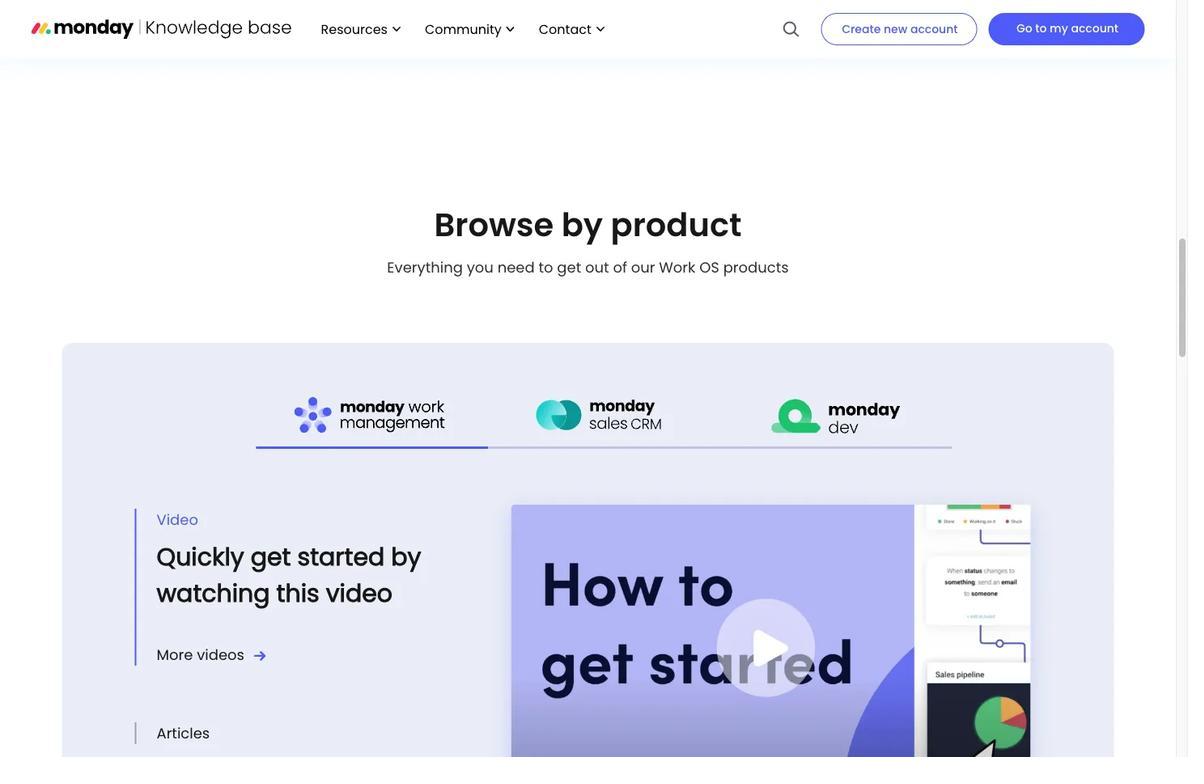 Task type: locate. For each thing, give the bounding box(es) containing it.
your
[[642, 0, 675, 1], [615, 5, 648, 25]]

with
[[608, 0, 639, 1], [694, 5, 724, 25]]

1 vertical spatial with
[[694, 5, 724, 25]]

with down team
[[694, 5, 724, 25]]

the
[[528, 5, 551, 25]]

discover more link
[[143, 71, 267, 95], [526, 71, 650, 95], [909, 71, 1033, 95]]

3 discover more from the left
[[909, 73, 1014, 93]]

contact link
[[531, 15, 612, 43]]

2 horizontal spatial discover
[[909, 73, 972, 93]]

go to my account
[[1016, 20, 1119, 36]]

by
[[561, 202, 603, 247], [391, 540, 421, 574]]

to inside main element
[[1035, 20, 1047, 36]]

1 discover more link from the left
[[143, 71, 267, 95]]

discover more for first discover more link from the left
[[143, 73, 248, 93]]

1 vertical spatial by
[[391, 540, 421, 574]]

our inside the learn to collaborate with your team right from the palm of your hand with our mobile app
[[532, 29, 556, 50]]

3 more from the left
[[975, 73, 1014, 93]]

0 horizontal spatial discover more link
[[143, 71, 267, 95]]

community
[[425, 20, 502, 38]]

1 discover more from the left
[[143, 73, 248, 93]]

your up hand
[[642, 0, 675, 1]]

of right palm
[[597, 5, 612, 25]]

0 horizontal spatial to
[[502, 0, 517, 1]]

0 horizontal spatial discover
[[143, 73, 205, 93]]

our left work
[[631, 257, 655, 278]]

0 horizontal spatial discover more
[[143, 73, 248, 93]]

to right the go at the top right of the page
[[1035, 20, 1047, 36]]

browse by product
[[434, 202, 742, 247]]

discover more link down mobile
[[526, 71, 650, 95]]

0 horizontal spatial our
[[532, 29, 556, 50]]

to up from
[[502, 0, 517, 1]]

more
[[157, 645, 193, 665]]

articles
[[157, 723, 210, 744]]

create new account
[[842, 21, 958, 37]]

2 horizontal spatial discover more
[[909, 73, 1014, 93]]

learn to collaborate with your team right from the palm of your hand with our mobile app
[[452, 0, 724, 50]]

1 vertical spatial your
[[615, 5, 648, 25]]

0 vertical spatial our
[[532, 29, 556, 50]]

account right new
[[910, 21, 958, 37]]

to right need
[[539, 257, 553, 278]]

discover
[[143, 73, 205, 93], [526, 73, 588, 93], [909, 73, 972, 93]]

1 horizontal spatial discover more
[[526, 73, 631, 93]]

2 horizontal spatial discover more link
[[909, 71, 1033, 95]]

0 vertical spatial with
[[608, 0, 639, 1]]

1 vertical spatial to
[[1035, 20, 1047, 36]]

1 horizontal spatial discover
[[526, 73, 588, 93]]

list containing resources
[[305, 0, 612, 58]]

1 horizontal spatial more
[[592, 73, 631, 93]]

videos
[[197, 645, 244, 665]]

by up everything you need to get out of our work os products on the top of page
[[561, 202, 603, 247]]

to
[[502, 0, 517, 1], [1035, 20, 1047, 36], [539, 257, 553, 278]]

my
[[1050, 20, 1068, 36]]

1 vertical spatial our
[[631, 257, 655, 278]]

0 horizontal spatial of
[[597, 5, 612, 25]]

to inside the learn to collaborate with your team right from the palm of your hand with our mobile app
[[502, 0, 517, 1]]

of
[[597, 5, 612, 25], [613, 257, 627, 278]]

2 horizontal spatial more
[[975, 73, 1014, 93]]

our
[[532, 29, 556, 50], [631, 257, 655, 278]]

1 horizontal spatial to
[[539, 257, 553, 278]]

more videos link
[[157, 644, 266, 666]]

of inside the learn to collaborate with your team right from the palm of your hand with our mobile app
[[597, 5, 612, 25]]

create new account link
[[821, 13, 977, 45]]

0 vertical spatial get
[[557, 257, 581, 278]]

1 horizontal spatial of
[[613, 257, 627, 278]]

get left out
[[557, 257, 581, 278]]

1 vertical spatial get
[[251, 540, 291, 574]]

2 discover from the left
[[526, 73, 588, 93]]

with up the app
[[608, 0, 639, 1]]

1 discover from the left
[[143, 73, 205, 93]]

0 horizontal spatial with
[[608, 0, 639, 1]]

0 vertical spatial by
[[561, 202, 603, 247]]

0 horizontal spatial more
[[209, 73, 248, 93]]

by up video
[[391, 540, 421, 574]]

more
[[209, 73, 248, 93], [592, 73, 631, 93], [975, 73, 1014, 93]]

contact
[[539, 20, 591, 38]]

0 horizontal spatial get
[[251, 540, 291, 574]]

logo monday dev image
[[771, 395, 901, 437]]

2 discover more link from the left
[[526, 71, 650, 95]]

our down the
[[532, 29, 556, 50]]

from
[[489, 5, 524, 25]]

quickly get started by watching this video
[[157, 540, 421, 611]]

discover more link down monday.com logo
[[143, 71, 267, 95]]

2 vertical spatial to
[[539, 257, 553, 278]]

0 vertical spatial to
[[502, 0, 517, 1]]

get
[[557, 257, 581, 278], [251, 540, 291, 574]]

account right my
[[1071, 20, 1119, 36]]

learn
[[458, 0, 498, 1]]

account
[[1071, 20, 1119, 36], [910, 21, 958, 37]]

your up the app
[[615, 5, 648, 25]]

this
[[276, 577, 319, 611]]

get up this
[[251, 540, 291, 574]]

1 horizontal spatial discover more link
[[526, 71, 650, 95]]

discover more
[[143, 73, 248, 93], [526, 73, 631, 93], [909, 73, 1014, 93]]

discover down monday.com logo
[[143, 73, 205, 93]]

discover down the create new account
[[909, 73, 972, 93]]

everything you need to get out of our work os products
[[387, 257, 789, 278]]

discover down mobile
[[526, 73, 588, 93]]

main element
[[305, 0, 1145, 58]]

of right out
[[613, 257, 627, 278]]

discover more link down the go at the top right of the page
[[909, 71, 1033, 95]]

product
[[611, 202, 742, 247]]

0 vertical spatial of
[[597, 5, 612, 25]]

2 horizontal spatial to
[[1035, 20, 1047, 36]]

0 vertical spatial your
[[642, 0, 675, 1]]

1 horizontal spatial by
[[561, 202, 603, 247]]

list
[[305, 0, 612, 58]]

2 discover more from the left
[[526, 73, 631, 93]]

0 horizontal spatial by
[[391, 540, 421, 574]]

3 discover more link from the left
[[909, 71, 1033, 95]]



Task type: describe. For each thing, give the bounding box(es) containing it.
by inside quickly get started by watching this video
[[391, 540, 421, 574]]

go to my account link
[[989, 13, 1145, 45]]

browse
[[434, 202, 554, 247]]

you
[[467, 257, 494, 278]]

mobile
[[560, 29, 610, 50]]

discover more for third discover more link from left
[[909, 73, 1014, 93]]

0 horizontal spatial account
[[910, 21, 958, 37]]

community link
[[417, 15, 523, 43]]

1 horizontal spatial our
[[631, 257, 655, 278]]

products
[[723, 257, 789, 278]]

resources link
[[313, 15, 409, 43]]

video
[[326, 577, 393, 611]]

discover more for second discover more link
[[526, 73, 631, 93]]

app
[[614, 29, 644, 50]]

to for learn
[[502, 0, 517, 1]]

out
[[585, 257, 609, 278]]

collaborate
[[520, 0, 604, 1]]

video
[[157, 509, 198, 530]]

logo monday sales image
[[536, 397, 673, 435]]

watching
[[157, 577, 270, 611]]

create
[[842, 21, 881, 37]]

3 discover from the left
[[909, 73, 972, 93]]

new
[[884, 21, 907, 37]]

2 more from the left
[[592, 73, 631, 93]]

go
[[1016, 20, 1032, 36]]

started
[[297, 540, 385, 574]]

everything
[[387, 257, 463, 278]]

more videos
[[157, 645, 244, 665]]

logo monday work image
[[294, 397, 450, 435]]

team
[[679, 0, 718, 1]]

quickly
[[157, 540, 244, 574]]

1 horizontal spatial get
[[557, 257, 581, 278]]

1 horizontal spatial with
[[694, 5, 724, 25]]

1 vertical spatial of
[[613, 257, 627, 278]]

1 more from the left
[[209, 73, 248, 93]]

get inside quickly get started by watching this video
[[251, 540, 291, 574]]

search logo image
[[782, 0, 800, 58]]

hand
[[652, 5, 690, 25]]

monday.com logo image
[[31, 12, 292, 46]]

work
[[659, 257, 695, 278]]

to for go
[[1035, 20, 1047, 36]]

palm
[[555, 5, 594, 25]]

right
[[452, 5, 485, 25]]

1 horizontal spatial account
[[1071, 20, 1119, 36]]

need
[[497, 257, 535, 278]]

os
[[699, 257, 719, 278]]

resources
[[321, 20, 388, 38]]



Task type: vqa. For each thing, say whether or not it's contained in the screenshot.
"to" inside Learn to collaborate with your team right from the palm of your hand with our mobile app
no



